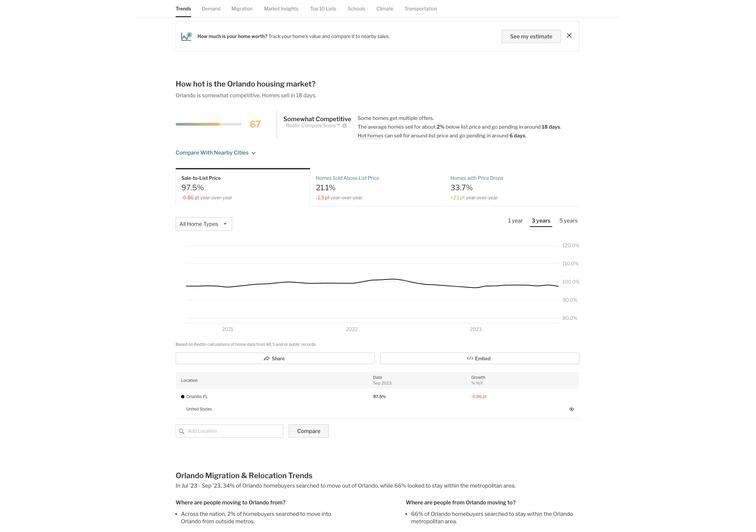 Task type: vqa. For each thing, say whether or not it's contained in the screenshot.
right years
yes



Task type: locate. For each thing, give the bounding box(es) containing it.
of right 34 in the left of the page
[[236, 483, 241, 489]]

are for across the nation,
[[194, 499, 203, 506]]

% inside across the nation, 2 % of homebuyers searched to move into orlando from outside metros.
[[231, 511, 236, 517]]

0 horizontal spatial within
[[444, 483, 460, 489]]

1 over- from the left
[[212, 195, 223, 200]]

stay down to?
[[516, 511, 527, 517]]

home's
[[293, 33, 309, 39]]

homes down get
[[388, 124, 404, 130]]

demand
[[202, 6, 221, 11]]

2 years from the left
[[565, 217, 578, 224]]

sell right can
[[394, 133, 402, 139]]

3%
[[287, 8, 295, 13]]

get
[[390, 115, 398, 121]]

price right with
[[478, 175, 490, 181]]

0.86 down yoy
[[473, 394, 482, 399]]

0 horizontal spatial stay
[[432, 483, 443, 489]]

how much is your home worth? track your home's value and compare it to nearby sales.
[[198, 33, 390, 39]]

redfin
[[286, 123, 301, 128], [194, 342, 207, 347]]

outside
[[216, 518, 235, 525]]

1 moving from the left
[[222, 499, 241, 506]]

list right sale-
[[200, 175, 208, 181]]

over- inside 'homes with price drops 33.7% +2.1 pt year-over-year'
[[477, 195, 489, 200]]

states
[[200, 406, 212, 411]]

0 vertical spatial go
[[492, 124, 498, 130]]

1 years from the left
[[537, 217, 551, 224]]

pt down to-
[[195, 195, 199, 200]]

2 year- from the left
[[331, 195, 342, 200]]

area.
[[504, 483, 516, 489], [445, 518, 457, 525]]

sale-
[[182, 175, 193, 181]]

1 vertical spatial trends
[[289, 471, 313, 480]]

1 horizontal spatial area.
[[504, 483, 516, 489]]

of inside 66 % of orlando homebuyers searched to stay within the orlando metropolitan area.
[[425, 511, 430, 517]]

compare inside button
[[297, 428, 321, 434]]

sep down data at the bottom of the page
[[374, 381, 381, 386]]

1 horizontal spatial year-
[[331, 195, 342, 200]]

pt inside 'homes with price drops 33.7% +2.1 pt year-over-year'
[[461, 195, 465, 200]]

is left 16%
[[525, 0, 528, 6]]

2 horizontal spatial price
[[512, 0, 524, 6]]

'23
[[190, 483, 197, 489], [213, 483, 221, 489]]

compare for compare
[[297, 428, 321, 434]]

0 vertical spatial move
[[327, 483, 341, 489]]

homebuyers down "relocation"
[[264, 483, 295, 489]]

home left data
[[236, 342, 246, 347]]

'23 right jul
[[190, 483, 197, 489]]

0 vertical spatial and
[[322, 33, 330, 39]]

0 horizontal spatial housing
[[257, 79, 285, 88]]

to left the into
[[300, 511, 306, 517]]

66 down looked
[[412, 511, 419, 517]]

migration
[[232, 6, 253, 11], [205, 471, 240, 480]]

in
[[259, 8, 263, 13], [429, 8, 433, 13], [291, 92, 295, 99], [520, 124, 524, 130], [487, 133, 491, 139]]

1 horizontal spatial average.
[[349, 8, 367, 13]]

1 vertical spatial than
[[311, 8, 321, 13]]

compare left it
[[331, 33, 351, 39]]

1 horizontal spatial ,
[[378, 483, 379, 489]]

area. up to?
[[504, 483, 516, 489]]

compare right to
[[182, 0, 202, 6]]

people for from
[[434, 499, 452, 506]]

0 horizontal spatial '23
[[190, 483, 197, 489]]

1 '23 from the left
[[190, 483, 197, 489]]

homes
[[262, 92, 280, 99], [316, 175, 332, 181], [451, 175, 467, 181]]

+2.1
[[451, 195, 460, 200]]

1 vertical spatial area.
[[445, 518, 457, 525]]

2 average. from the left
[[349, 8, 367, 13]]

stay inside 66 % of orlando homebuyers searched to stay within the orlando metropolitan area.
[[516, 511, 527, 517]]

move inside "orlando migration & relocation trends in jul '23 - sep '23 , 34 % of orlando homebuyers searched to move out of orlando , while 66 % looked to stay within the metropolitan area."
[[327, 483, 341, 489]]

average. left learn
[[349, 8, 367, 13]]

how
[[198, 33, 208, 39], [176, 79, 192, 88]]

relocation
[[249, 471, 287, 480]]

1 vertical spatial sell
[[405, 124, 413, 130]]

% left yoy
[[472, 381, 475, 386]]

0 horizontal spatial go
[[460, 133, 466, 139]]

, left while
[[378, 483, 379, 489]]

pt right 1.3 on the top
[[325, 195, 330, 200]]

'23 left 34 in the left of the page
[[213, 483, 221, 489]]

% up where are people moving to orlando from?
[[230, 483, 235, 489]]

than down market
[[311, 8, 321, 13]]

1 horizontal spatial 0.86
[[473, 394, 482, 399]]

0 vertical spatial price
[[512, 0, 524, 6]]

and right below
[[482, 124, 491, 130]]

1 vertical spatial metropolitan
[[412, 518, 444, 525]]

1 list from the left
[[200, 175, 208, 181]]

1 horizontal spatial within
[[528, 511, 543, 517]]

where down looked
[[406, 499, 424, 506]]

0 horizontal spatial redfin
[[194, 342, 207, 347]]

0 horizontal spatial pending
[[467, 133, 486, 139]]

to left out
[[321, 483, 326, 489]]

1 where from the left
[[176, 499, 193, 506]]

migration right overall
[[232, 6, 253, 11]]

homebuyers inside across the nation, 2 % of homebuyers searched to move into orlando from outside metros.
[[243, 511, 275, 517]]

national right 10
[[330, 8, 348, 13]]

of right cost
[[241, 8, 246, 13]]

0 vertical spatial within
[[444, 483, 460, 489]]

redfin right 'on'
[[194, 342, 207, 347]]

price right above at the left
[[368, 175, 380, 181]]

trends
[[176, 6, 191, 11], [289, 471, 313, 480]]

somewhat
[[202, 92, 229, 99]]

1 vertical spatial 0.86
[[473, 394, 482, 399]]

over- right +2.1
[[477, 195, 489, 200]]

below
[[446, 124, 460, 130]]

years right 3
[[537, 217, 551, 224]]

homes for 21.1%
[[316, 175, 332, 181]]

move inside across the nation, 2 % of homebuyers searched to move into orlando from outside metros.
[[307, 511, 321, 517]]

for left about
[[414, 124, 421, 130]]

is down hot
[[197, 92, 201, 99]]

homes up average
[[373, 115, 389, 121]]

all
[[180, 221, 186, 227]]

year- down 33.7%
[[466, 195, 477, 200]]

of up metros. at the bottom
[[237, 511, 242, 517]]

0 horizontal spatial metropolitan
[[412, 518, 444, 525]]

2 price from the left
[[368, 175, 380, 181]]

1 vertical spatial pending
[[467, 133, 486, 139]]

redfin down somewhat
[[286, 123, 301, 128]]

0 horizontal spatial people
[[204, 499, 221, 506]]

lower
[[540, 0, 552, 6]]

- down 21.1%
[[316, 195, 318, 200]]

yoy
[[476, 381, 484, 386]]

years inside 'button'
[[537, 217, 551, 224]]

data sep 2023
[[374, 375, 392, 386]]

mls
[[267, 342, 275, 347]]

97.5% inside sale-to-list price 97.5% -0.86 pt year-over-year
[[182, 183, 204, 192]]

price inside orlando's median sale price is 16% lower than the national average.
[[512, 0, 524, 6]]

list right below
[[461, 124, 468, 130]]

2 horizontal spatial over-
[[477, 195, 489, 200]]

much
[[209, 33, 221, 39]]

people for moving
[[204, 499, 221, 506]]

1 vertical spatial move
[[307, 511, 321, 517]]

1 horizontal spatial trends
[[289, 471, 313, 480]]

homes up 33.7%
[[451, 175, 467, 181]]

from inside across the nation, 2 % of homebuyers searched to move into orlando from outside metros.
[[202, 518, 215, 525]]

over- inside homes sold above list price 21.1% -1.3 pt year-over-year
[[342, 195, 353, 200]]

0 vertical spatial trends
[[176, 6, 191, 11]]

1 price from the left
[[209, 175, 221, 181]]

homes inside 'homes with price drops 33.7% +2.1 pt year-over-year'
[[451, 175, 467, 181]]

national down to
[[176, 8, 193, 13]]

price inside homes sold above list price 21.1% -1.3 pt year-over-year
[[368, 175, 380, 181]]

2 where from the left
[[406, 499, 424, 506]]

3 year- from the left
[[466, 195, 477, 200]]

0.86 inside sale-to-list price 97.5% -0.86 pt year-over-year
[[183, 195, 194, 200]]

1 year- from the left
[[200, 195, 212, 200]]

year
[[223, 195, 233, 200], [353, 195, 363, 200], [489, 195, 498, 200], [512, 217, 523, 224]]

3 years button
[[531, 217, 553, 227]]

0 vertical spatial than
[[553, 0, 563, 6]]

your right much
[[227, 33, 237, 39]]

of right calculations
[[231, 342, 235, 347]]

- right jul
[[199, 483, 201, 489]]

to up metros. at the bottom
[[242, 499, 248, 506]]

multiple
[[399, 115, 418, 121]]

move left out
[[327, 483, 341, 489]]

2 are from the left
[[425, 499, 433, 506]]

move left the into
[[307, 511, 321, 517]]

searched inside "orlando migration & relocation trends in jul '23 - sep '23 , 34 % of orlando homebuyers searched to move out of orlando , while 66 % looked to stay within the metropolitan area."
[[296, 483, 320, 489]]

1 year
[[509, 217, 523, 224]]

homebuyers down where are people from orlando moving to?
[[452, 511, 484, 517]]

1 vertical spatial migration
[[205, 471, 240, 480]]

area. down where are people from orlando moving to?
[[445, 518, 457, 525]]

of
[[241, 8, 246, 13], [231, 342, 235, 347], [236, 483, 241, 489], [352, 483, 357, 489], [237, 511, 242, 517], [425, 511, 430, 517]]

over- down above at the left
[[342, 195, 353, 200]]

price
[[209, 175, 221, 181], [368, 175, 380, 181], [478, 175, 490, 181]]

% up outside
[[231, 511, 236, 517]]

1 horizontal spatial are
[[425, 499, 433, 506]]

market insights link
[[264, 0, 299, 17]]

Add Location search field
[[176, 424, 284, 438]]

homes down average
[[368, 133, 384, 139]]

where up across
[[176, 499, 193, 506]]

to right it
[[356, 33, 361, 39]]

1 national from the left
[[176, 8, 193, 13]]

to down to?
[[509, 511, 515, 517]]

pt
[[195, 195, 199, 200], [325, 195, 330, 200], [461, 195, 465, 200], [483, 394, 487, 399]]

1 vertical spatial compare
[[331, 33, 351, 39]]

metropolitan inside "orlando migration & relocation trends in jul '23 - sep '23 , 34 % of orlando homebuyers searched to move out of orlando , while 66 % looked to stay within the metropolitan area."
[[470, 483, 503, 489]]

66 right while
[[395, 483, 402, 489]]

sell down multiple
[[405, 124, 413, 130]]

moving
[[222, 499, 241, 506], [488, 499, 507, 506]]

2 people from the left
[[434, 499, 452, 506]]

0 vertical spatial sep
[[374, 381, 381, 386]]

orlando, fl
[[187, 394, 208, 399]]

- down sale-
[[182, 195, 183, 200]]

1 horizontal spatial over-
[[342, 195, 353, 200]]

0 vertical spatial area.
[[504, 483, 516, 489]]

about
[[422, 124, 436, 130]]

over- up types
[[212, 195, 223, 200]]

,
[[221, 483, 222, 489], [378, 483, 379, 489]]

0 horizontal spatial .
[[526, 133, 527, 139]]

average. inside orlando's median sale price is 16% lower than the national average.
[[194, 8, 213, 13]]

0 horizontal spatial average.
[[194, 8, 213, 13]]

0 horizontal spatial moving
[[222, 499, 241, 506]]

how left much
[[198, 33, 208, 39]]

1 horizontal spatial .
[[561, 124, 562, 130]]

0 vertical spatial .
[[561, 124, 562, 130]]

0 vertical spatial housing
[[288, 0, 305, 6]]

where for across the nation,
[[176, 499, 193, 506]]

1 horizontal spatial than
[[553, 0, 563, 6]]

0 vertical spatial from
[[257, 342, 266, 347]]

homes inside homes sold above list price 21.1% -1.3 pt year-over-year
[[316, 175, 332, 181]]

1 horizontal spatial 66
[[412, 511, 419, 517]]

stay right looked
[[432, 483, 443, 489]]

sep inside "orlando migration & relocation trends in jul '23 - sep '23 , 34 % of orlando homebuyers searched to move out of orlando , while 66 % looked to stay within the metropolitan area."
[[202, 483, 212, 489]]

sell down market?
[[281, 92, 290, 99]]

than
[[553, 0, 563, 6], [311, 8, 321, 13]]

out
[[342, 483, 351, 489]]

1 horizontal spatial 18
[[542, 124, 548, 130]]

see
[[511, 33, 520, 40]]

34
[[223, 483, 230, 489]]

data
[[374, 375, 382, 380]]

your right track
[[282, 33, 292, 39]]

1 horizontal spatial go
[[492, 124, 498, 130]]

0 horizontal spatial 66
[[395, 483, 402, 489]]

living
[[247, 8, 258, 13]]

67
[[250, 118, 261, 130]]

homes up 21.1%
[[316, 175, 332, 181]]

schools link
[[348, 0, 366, 17]]

97.5% down the "2023"
[[374, 394, 386, 399]]

2 over- from the left
[[342, 195, 353, 200]]

1 vertical spatial .
[[526, 133, 527, 139]]

2 list from the left
[[359, 175, 367, 181]]

homebuyers up metros. at the bottom
[[243, 511, 275, 517]]

0 horizontal spatial sell
[[281, 92, 290, 99]]

homes right competitive.
[[262, 92, 280, 99]]

1 vertical spatial for
[[404, 133, 410, 139]]

0 horizontal spatial 97.5%
[[182, 183, 204, 192]]

housing up 3%
[[288, 0, 305, 6]]

list inside sale-to-list price 97.5% -0.86 pt year-over-year
[[200, 175, 208, 181]]

0 vertical spatial stay
[[432, 483, 443, 489]]

year- up types
[[200, 195, 212, 200]]

jul
[[182, 483, 188, 489]]

orlando is somewhat competitive. homes sell in 18 days.
[[176, 92, 317, 99]]

trends right "relocation"
[[289, 471, 313, 480]]

housing up orlando is somewhat competitive. homes sell in 18 days.
[[257, 79, 285, 88]]

and/or
[[276, 342, 288, 347]]

0 horizontal spatial how
[[176, 79, 192, 88]]

price right below
[[469, 124, 481, 130]]

0 vertical spatial list
[[461, 124, 468, 130]]

0 vertical spatial 66
[[395, 483, 402, 489]]

for down multiple
[[404, 133, 410, 139]]

0.86
[[183, 195, 194, 200], [473, 394, 482, 399]]

0 horizontal spatial list
[[200, 175, 208, 181]]

homes sold above list price 21.1% -1.3 pt year-over-year
[[316, 175, 380, 200]]

66 inside 66 % of orlando homebuyers searched to stay within the orlando metropolitan area.
[[412, 511, 419, 517]]

years inside button
[[565, 217, 578, 224]]

how left hot
[[176, 79, 192, 88]]

records.
[[301, 342, 317, 347]]

0 vertical spatial compare
[[182, 0, 202, 6]]

price right to-
[[209, 175, 221, 181]]

.
[[561, 124, 562, 130], [526, 133, 527, 139]]

0 horizontal spatial sep
[[202, 483, 212, 489]]

price inside sale-to-list price 97.5% -0.86 pt year-over-year
[[209, 175, 221, 181]]

0 horizontal spatial days
[[515, 133, 526, 139]]

higher
[[296, 8, 310, 13]]

3 price from the left
[[478, 175, 490, 181]]

0 horizontal spatial move
[[307, 511, 321, 517]]

™
[[336, 123, 341, 128]]

1 horizontal spatial move
[[327, 483, 341, 489]]

1 horizontal spatial for
[[414, 124, 421, 130]]

0 horizontal spatial years
[[537, 217, 551, 224]]

97.5% down to-
[[182, 183, 204, 192]]

home left worth? at the left of the page
[[238, 33, 251, 39]]

- down growth % yoy
[[472, 394, 473, 399]]

nearby
[[214, 150, 233, 156]]

price down '2%'
[[437, 133, 449, 139]]

2 vertical spatial sell
[[394, 133, 402, 139]]

1 your from the left
[[227, 33, 237, 39]]

list
[[461, 124, 468, 130], [429, 133, 436, 139]]

0 horizontal spatial national
[[176, 8, 193, 13]]

1 vertical spatial 97.5%
[[374, 394, 386, 399]]

your
[[227, 33, 237, 39], [282, 33, 292, 39]]

of down looked
[[425, 511, 430, 517]]

home
[[396, 8, 408, 13], [238, 33, 251, 39], [236, 342, 246, 347]]

1 horizontal spatial 97.5%
[[374, 394, 386, 399]]

2 vertical spatial from
[[202, 518, 215, 525]]

years
[[537, 217, 551, 224], [565, 217, 578, 224]]

1 are from the left
[[194, 499, 203, 506]]

wrapper image
[[179, 429, 185, 434]]

than right the lower
[[553, 0, 563, 6]]

metropolitan
[[470, 483, 503, 489], [412, 518, 444, 525]]

years for 5 years
[[565, 217, 578, 224]]

searched inside across the nation, 2 % of homebuyers searched to move into orlando from outside metros.
[[276, 511, 299, 517]]

are down looked
[[425, 499, 433, 506]]

0 horizontal spatial your
[[227, 33, 237, 39]]

homebuyers
[[264, 483, 295, 489], [243, 511, 275, 517], [452, 511, 484, 517]]

1 horizontal spatial list
[[359, 175, 367, 181]]

1 vertical spatial go
[[460, 133, 466, 139]]

days
[[549, 124, 561, 130], [515, 133, 526, 139]]

0 horizontal spatial 0.86
[[183, 195, 194, 200]]

0 horizontal spatial price
[[437, 133, 449, 139]]

2 national from the left
[[330, 8, 348, 13]]

are up across
[[194, 499, 203, 506]]

2 horizontal spatial homes
[[451, 175, 467, 181]]

price right sale
[[512, 0, 524, 6]]

, left 34 in the left of the page
[[221, 483, 222, 489]]

year- inside 'homes with price drops 33.7% +2.1 pt year-over-year'
[[466, 195, 477, 200]]

0 horizontal spatial area.
[[445, 518, 457, 525]]

year inside sale-to-list price 97.5% -0.86 pt year-over-year
[[223, 195, 233, 200]]

all home types
[[180, 221, 219, 227]]

pt right +2.1
[[461, 195, 465, 200]]

1 average. from the left
[[194, 8, 213, 13]]

average. down "other"
[[194, 8, 213, 13]]

0 horizontal spatial homes
[[262, 92, 280, 99]]

the inside orlando's median sale price is 16% lower than the national average.
[[564, 0, 571, 6]]

list inside homes sold above list price 21.1% -1.3 pt year-over-year
[[359, 175, 367, 181]]

the
[[242, 0, 250, 6], [564, 0, 571, 6], [322, 8, 329, 13], [214, 79, 226, 88], [461, 483, 469, 489], [200, 511, 208, 517], [544, 511, 552, 517]]

1 vertical spatial days
[[515, 133, 526, 139]]

0 vertical spatial sell
[[281, 92, 290, 99]]

2 horizontal spatial year-
[[466, 195, 477, 200]]

u.s.
[[278, 0, 287, 6]]

0 vertical spatial redfin
[[286, 123, 301, 128]]

1 horizontal spatial days
[[549, 124, 561, 130]]

0 vertical spatial how
[[198, 33, 208, 39]]

climate link
[[377, 0, 394, 17]]

0 horizontal spatial year-
[[200, 195, 212, 200]]

1 horizontal spatial where
[[406, 499, 424, 506]]

days.
[[304, 92, 317, 99]]

1 people from the left
[[204, 499, 221, 506]]

years right 5
[[565, 217, 578, 224]]

1 horizontal spatial stay
[[516, 511, 527, 517]]

- inside homes sold above list price 21.1% -1.3 pt year-over-year
[[316, 195, 318, 200]]

to right looked
[[426, 483, 431, 489]]

moving left to?
[[488, 499, 507, 506]]

list right above at the left
[[359, 175, 367, 181]]

homebuyers inside 66 % of orlando homebuyers searched to stay within the orlando metropolitan area.
[[452, 511, 484, 517]]

% inside 66 % of orlando homebuyers searched to stay within the orlando metropolitan area.
[[419, 511, 424, 517]]

3 over- from the left
[[477, 195, 489, 200]]



Task type: describe. For each thing, give the bounding box(es) containing it.
18 inside some homes get multiple offers. the average homes  sell for about 2% below list price and  go pending in around 18 days . hot homes can  sell for around list price and  go pending in around 6 days .
[[542, 124, 548, 130]]

area. inside 66 % of orlando homebuyers searched to stay within the orlando metropolitan area.
[[445, 518, 457, 525]]

pt down yoy
[[483, 394, 487, 399]]

estimate
[[530, 33, 553, 40]]

year inside 'homes with price drops 33.7% +2.1 pt year-over-year'
[[489, 195, 498, 200]]

2
[[228, 511, 231, 517]]

2 vertical spatial home
[[236, 342, 246, 347]]

2 horizontal spatial around
[[525, 124, 541, 130]]

0 horizontal spatial around
[[411, 133, 428, 139]]

within inside 66 % of orlando homebuyers searched to stay within the orlando metropolitan area.
[[528, 511, 543, 517]]

to-
[[193, 175, 200, 181]]

market
[[306, 0, 322, 6]]

2 vertical spatial homes
[[368, 133, 384, 139]]

hot
[[193, 79, 205, 88]]

across the nation, 2 % of homebuyers searched to move into orlando from outside metros.
[[181, 511, 332, 525]]

66 inside "orlando migration & relocation trends in jul '23 - sep '23 , 34 % of orlando homebuyers searched to move out of orlando , while 66 % looked to stay within the metropolitan area."
[[395, 483, 402, 489]]

value
[[310, 33, 321, 39]]

public
[[289, 342, 301, 347]]

33.7%
[[451, 183, 473, 192]]

2 horizontal spatial from
[[453, 499, 465, 506]]

how for how hot is the orlando housing market?
[[176, 79, 192, 88]]

to up cost
[[237, 0, 241, 6]]

united states
[[187, 406, 212, 411]]

drops
[[491, 175, 504, 181]]

trends link
[[176, 0, 191, 17]]

location
[[181, 378, 198, 383]]

sep inside data sep 2023
[[374, 381, 381, 386]]

while
[[380, 483, 394, 489]]

how for how much is your home worth? track your home's value and compare it to nearby sales.
[[198, 33, 208, 39]]

1 vertical spatial home
[[238, 33, 251, 39]]

median
[[485, 0, 502, 6]]

is right hot
[[207, 79, 213, 88]]

growth % yoy
[[472, 375, 486, 386]]

within inside "orlando migration & relocation trends in jul '23 - sep '23 , 34 % of orlando homebuyers searched to move out of orlando , while 66 % looked to stay within the metropolitan area."
[[444, 483, 460, 489]]

growth
[[472, 375, 486, 380]]

1 horizontal spatial around
[[492, 133, 509, 139]]

orlando inside across the nation, 2 % of homebuyers searched to move into orlando from outside metros.
[[181, 518, 201, 525]]

homes for 33.7%
[[451, 175, 467, 181]]

1 horizontal spatial and
[[450, 133, 459, 139]]

learn
[[368, 8, 381, 13]]

0 horizontal spatial trends
[[176, 6, 191, 11]]

of inside across the nation, 2 % of homebuyers searched to move into orlando from outside metros.
[[237, 511, 242, 517]]

based on redfin calculations of home data from mls and/or public records.
[[176, 342, 317, 347]]

2023
[[382, 381, 392, 386]]

to inside 66 % of orlando homebuyers searched to stay within the orlando metropolitan area.
[[509, 511, 515, 517]]

compare button
[[289, 424, 329, 438]]

migration inside "orlando migration & relocation trends in jul '23 - sep '23 , 34 % of orlando homebuyers searched to move out of orlando , while 66 % looked to stay within the metropolitan area."
[[205, 471, 240, 480]]

somewhat
[[284, 115, 315, 122]]

worth?
[[252, 33, 268, 39]]

orlando's
[[464, 0, 484, 6]]

0 horizontal spatial compare
[[182, 0, 202, 6]]

trends inside "orlando migration & relocation trends in jul '23 - sep '23 , 34 % of orlando homebuyers searched to move out of orlando , while 66 % looked to stay within the metropolitan area."
[[289, 471, 313, 480]]

0 vertical spatial migration
[[232, 6, 253, 11]]

track home value image
[[182, 32, 192, 41]]

orlando,
[[187, 394, 202, 399]]

1.3
[[318, 195, 324, 200]]

metropolitan inside 66 % of orlando homebuyers searched to stay within the orlando metropolitan area.
[[412, 518, 444, 525]]

top
[[310, 6, 319, 11]]

average
[[368, 124, 387, 130]]

can
[[385, 133, 393, 139]]

stay inside "orlando migration & relocation trends in jul '23 - sep '23 , 34 % of orlando homebuyers searched to move out of orlando , while 66 % looked to stay within the metropolitan area."
[[432, 483, 443, 489]]

transportation link
[[405, 0, 438, 17]]

1 vertical spatial redfin
[[194, 342, 207, 347]]

21.1%
[[316, 183, 336, 192]]

0 horizontal spatial for
[[404, 133, 410, 139]]

1 horizontal spatial redfin
[[286, 123, 301, 128]]

how hot is the orlando housing market?
[[176, 79, 316, 88]]

transportation
[[405, 6, 438, 11]]

looked
[[408, 483, 425, 489]]

2 horizontal spatial and
[[482, 124, 491, 130]]

0 vertical spatial pending
[[499, 124, 518, 130]]

1 vertical spatial housing
[[257, 79, 285, 88]]

- inside "orlando migration & relocation trends in jul '23 - sep '23 , 34 % of orlando homebuyers searched to move out of orlando , while 66 % looked to stay within the metropolitan area."
[[199, 483, 201, 489]]

2 moving from the left
[[488, 499, 507, 506]]

2 , from the left
[[378, 483, 379, 489]]

competitive.
[[230, 92, 261, 99]]

2 vertical spatial price
[[437, 133, 449, 139]]

data
[[247, 342, 256, 347]]

metros.
[[236, 518, 255, 525]]

is right much
[[222, 33, 226, 39]]

see my estimate
[[511, 33, 553, 40]]

1 horizontal spatial list
[[461, 124, 468, 130]]

pt inside sale-to-list price 97.5% -0.86 pt year-over-year
[[195, 195, 199, 200]]

u.s. housing market
[[278, 0, 322, 6]]

united
[[187, 406, 199, 411]]

lists
[[326, 6, 337, 11]]

66 % of orlando homebuyers searched to stay within the orlando metropolitan area.
[[412, 511, 574, 525]]

the inside 66 % of orlando homebuyers searched to stay within the orlando metropolitan area.
[[544, 511, 552, 517]]

year inside 1 year button
[[512, 217, 523, 224]]

redfin compete score ™
[[286, 123, 341, 128]]

on
[[189, 342, 193, 347]]

climate
[[377, 6, 394, 11]]

1 , from the left
[[221, 483, 222, 489]]

pt inside homes sold above list price 21.1% -1.3 pt year-over-year
[[325, 195, 330, 200]]

insights
[[281, 6, 299, 11]]

years for 3 years
[[537, 217, 551, 224]]

searched inside 66 % of orlando homebuyers searched to stay within the orlando metropolitan area.
[[485, 511, 508, 517]]

over- inside sale-to-list price 97.5% -0.86 pt year-over-year
[[212, 195, 223, 200]]

0 vertical spatial homes
[[373, 115, 389, 121]]

1
[[509, 217, 511, 224]]

0 vertical spatial 18
[[296, 92, 303, 99]]

homebuyers inside "orlando migration & relocation trends in jul '23 - sep '23 , 34 % of orlando homebuyers searched to move out of orlando , while 66 % looked to stay within the metropolitan area."
[[264, 483, 295, 489]]

national inside orlando's median sale price is 16% lower than the national average.
[[176, 8, 193, 13]]

track
[[269, 33, 281, 39]]

2 horizontal spatial sell
[[405, 124, 413, 130]]

the
[[358, 124, 367, 130]]

than inside orlando's median sale price is 16% lower than the national average.
[[553, 0, 563, 6]]

embed button
[[381, 353, 580, 364]]

somewhat competitive
[[284, 115, 352, 122]]

orlando's median sale price is 16% lower than the national average.
[[176, 0, 571, 13]]

5
[[560, 217, 563, 224]]

share
[[272, 356, 285, 361]]

0 horizontal spatial list
[[429, 133, 436, 139]]

% inside growth % yoy
[[472, 381, 475, 386]]

year inside homes sold above list price 21.1% -1.3 pt year-over-year
[[353, 195, 363, 200]]

is inside orlando's median sale price is 16% lower than the national average.
[[525, 0, 528, 6]]

0 horizontal spatial than
[[311, 8, 321, 13]]

1 horizontal spatial price
[[469, 124, 481, 130]]

are for 66
[[425, 499, 433, 506]]

sale
[[503, 0, 511, 6]]

migration link
[[232, 0, 253, 17]]

compare with nearby cities
[[176, 150, 249, 156]]

score
[[323, 123, 336, 128]]

2%
[[437, 124, 445, 130]]

competitive
[[316, 115, 352, 122]]

year- inside sale-to-list price 97.5% -0.86 pt year-over-year
[[200, 195, 212, 200]]

10
[[320, 6, 325, 11]]

1 vertical spatial homes
[[388, 124, 404, 130]]

top 10 lists link
[[310, 0, 337, 17]]

schools
[[348, 6, 366, 11]]

the inside "orlando migration & relocation trends in jul '23 - sep '23 , 34 % of orlando homebuyers searched to move out of orlando , while 66 % looked to stay within the metropolitan area."
[[461, 483, 469, 489]]

orlando migration & relocation trends in jul '23 - sep '23 , 34 % of orlando homebuyers searched to move out of orlando , while 66 % looked to stay within the metropolitan area.
[[176, 471, 516, 489]]

with
[[201, 150, 213, 156]]

year- inside homes sold above list price 21.1% -1.3 pt year-over-year
[[331, 195, 342, 200]]

% left looked
[[402, 483, 407, 489]]

&
[[241, 471, 247, 480]]

to?
[[508, 499, 516, 506]]

above
[[344, 175, 358, 181]]

home
[[187, 221, 202, 227]]

offers.
[[419, 115, 434, 121]]

compare for compare with nearby cities
[[176, 150, 199, 156]]

is left 3%
[[283, 8, 286, 13]]

0 vertical spatial home
[[396, 8, 408, 13]]

cost
[[231, 8, 240, 13]]

to inside across the nation, 2 % of homebuyers searched to move into orlando from outside metros.
[[300, 511, 306, 517]]

the inside across the nation, 2 % of homebuyers searched to move into orlando from outside metros.
[[200, 511, 208, 517]]

- inside sale-to-list price 97.5% -0.86 pt year-over-year
[[182, 195, 183, 200]]

price inside 'homes with price drops 33.7% +2.1 pt year-over-year'
[[478, 175, 490, 181]]

sale-to-list price 97.5% -0.86 pt year-over-year
[[182, 175, 233, 200]]

2 '23 from the left
[[213, 483, 221, 489]]

overall cost of living in orlando is 3% higher than the national average.
[[213, 8, 367, 13]]

of right out
[[352, 483, 357, 489]]

in
[[176, 483, 181, 489]]

market?
[[287, 79, 316, 88]]

some homes get multiple offers. the average homes  sell for about 2% below list price and  go pending in around 18 days . hot homes can  sell for around list price and  go pending in around 6 days .
[[358, 115, 562, 139]]

3 years
[[532, 217, 551, 224]]

based
[[176, 342, 188, 347]]

where for 66
[[406, 499, 424, 506]]

area. inside "orlando migration & relocation trends in jul '23 - sep '23 , 34 % of orlando homebuyers searched to move out of orlando , while 66 % looked to stay within the metropolitan area."
[[504, 483, 516, 489]]

top 10 lists
[[310, 6, 337, 11]]

homes with price drops 33.7% +2.1 pt year-over-year
[[451, 175, 504, 200]]

where are people from orlando moving to?
[[406, 499, 516, 506]]

2 your from the left
[[282, 33, 292, 39]]

hot
[[358, 133, 367, 139]]



